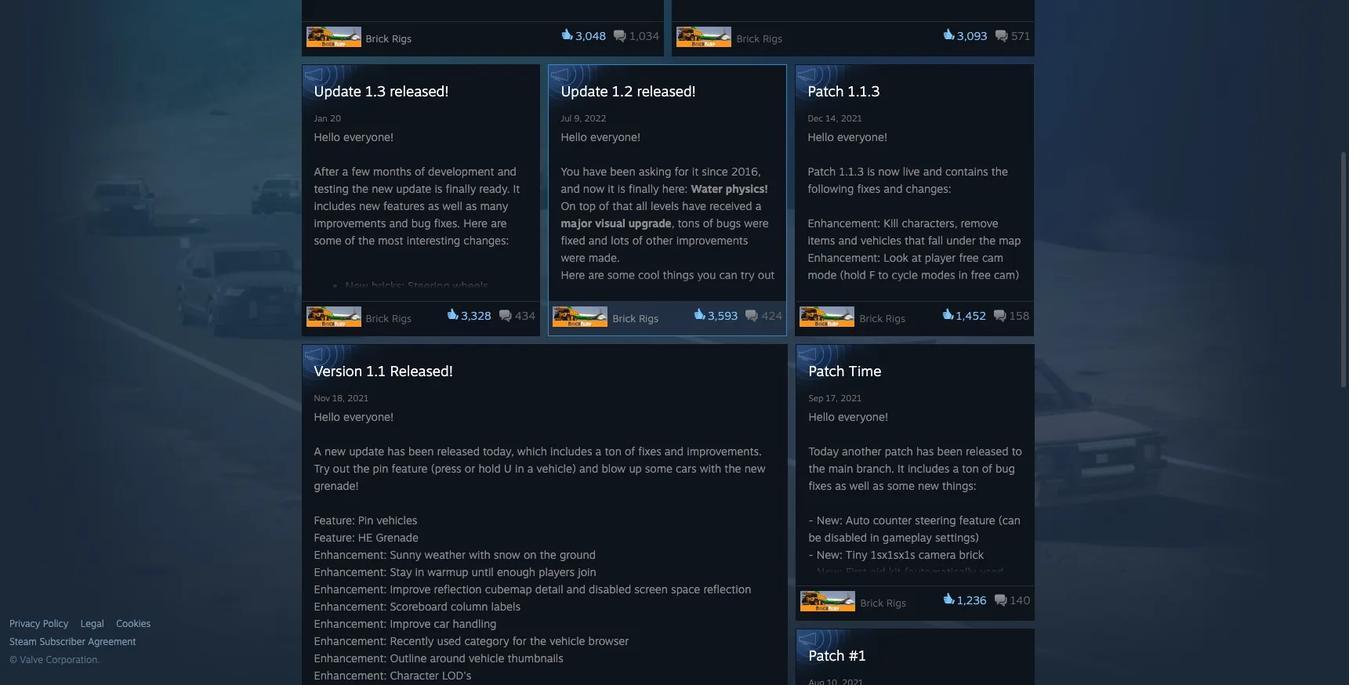 Task type: locate. For each thing, give the bounding box(es) containing it.
disabled up tiny
[[825, 531, 867, 544]]

2022
[[585, 113, 607, 124]]

released! right 1.3
[[390, 82, 449, 100]]

warmup
[[428, 565, 469, 579]]

bug right fire
[[996, 462, 1015, 475]]

2 vertical spatial vehicle
[[469, 652, 505, 665]]

1 released from the left
[[437, 445, 480, 458]]

fixes inside patch 1.1.3 is now live and contains the following fixes and changes:
[[858, 182, 881, 195]]

can inside the ", tons of bugs were fixed and lots of other improvements were made. here are some cool things you can try out right now:"
[[720, 268, 738, 282]]

1 horizontal spatial for
[[675, 165, 689, 178]]

modes down player
[[922, 268, 956, 282]]

0 horizontal spatial changes:
[[464, 234, 509, 247]]

0 vertical spatial have
[[583, 165, 607, 178]]

of up the 'up'
[[625, 445, 635, 458]]

changes: down many
[[464, 234, 509, 247]]

1.1.3 up dec 14, 2021
[[848, 82, 880, 100]]

some inside a new update has been released today, which includes a ton of fixes and improvements. try out the pin feature (press or hold u in a vehicle) and blow up some cars with the new grenade!
[[645, 462, 673, 475]]

- down 'be' at the bottom right of page
[[809, 548, 814, 562]]

ping
[[990, 579, 1012, 592]]

everyone! down dec 14, 2021
[[838, 130, 888, 144]]

0 horizontal spatial that
[[613, 199, 633, 213]]

spawn down turns
[[908, 665, 940, 678]]

nov 18, 2021
[[314, 393, 369, 404]]

and inside new bricks: steering wheels, compact seats, new actuators, couplings and more
[[397, 314, 416, 327]]

and up kill
[[884, 182, 903, 195]]

0 horizontal spatial fixes
[[638, 445, 662, 458]]

enough
[[497, 565, 536, 579]]

vehicles
[[861, 234, 902, 247], [377, 514, 418, 527]]

on inside "enhancement: kill characters, remove items and vehicles that fall under the map enhancement: look at player free cam mode (hold f to cycle modes in free cam) enhancement: ability to unequip grenades by pressing the key again enhancement: display reason when the vehicle spawn button is disabled enhancement: reduce grenade damage (especially to buildings) enhancement: redesign current item widget enhancement: improve target marker ui enhancement: increase view distance when zooming in enhancement: ability to trigger fire actions without a numpad (displayed on the dashboard, bind a key to "next fire action" to use) enhancement: increase max range of mg bricks bug: server tick rate displayed with ping icons bug: scalable size ignored when selecting mirrored bricks bug: tanks get stuck in turns bug: only host can spawn option shown in non sandbox modes"
[[998, 492, 1011, 506]]

1 has from the left
[[388, 445, 405, 458]]

distance
[[956, 441, 999, 454]]

0 horizontal spatial bug
[[412, 216, 431, 230]]

a inside water physics! on top of that all levels have received a major visual upgrade
[[756, 199, 762, 213]]

are down many
[[491, 216, 507, 230]]

detail
[[535, 583, 564, 596]]

it left the since
[[692, 165, 699, 178]]

trigger
[[933, 475, 966, 489]]

in right stay
[[415, 565, 424, 579]]

column
[[451, 600, 488, 613]]

1.2
[[613, 82, 633, 100]]

1 ability from the top
[[884, 285, 916, 299]]

1 update from the left
[[314, 82, 361, 100]]

0 vertical spatial not
[[895, 617, 912, 631]]

1 horizontal spatial used
[[980, 565, 1004, 579]]

hello down 9,
[[561, 130, 587, 144]]

improve up patch
[[884, 423, 925, 437]]

been up "(press"
[[409, 445, 434, 458]]

0 vertical spatial other
[[646, 234, 673, 247]]

- up mirrored
[[809, 600, 814, 613]]

everyone! for 1.3
[[344, 130, 394, 144]]

1 horizontal spatial on
[[998, 492, 1011, 506]]

and right live
[[924, 165, 943, 178]]

new: down action" in the right bottom of the page
[[817, 548, 843, 562]]

of down distance
[[982, 462, 993, 475]]

hello everyone! for 1.2
[[561, 130, 641, 144]]

is inside "enhancement: kill characters, remove items and vehicles that fall under the map enhancement: look at player free cam mode (hold f to cycle modes in free cam) enhancement: ability to unequip grenades by pressing the key again enhancement: display reason when the vehicle spawn button is disabled enhancement: reduce grenade damage (especially to buildings) enhancement: redesign current item widget enhancement: improve target marker ui enhancement: increase view distance when zooming in enhancement: ability to trigger fire actions without a numpad (displayed on the dashboard, bind a key to "next fire action" to use) enhancement: increase max range of mg bricks bug: server tick rate displayed with ping icons bug: scalable size ignored when selecting mirrored bricks bug: tanks get stuck in turns bug: only host can spawn option shown in non sandbox modes"
[[919, 337, 927, 351]]

1 vertical spatial vehicles
[[377, 514, 418, 527]]

hello down dec
[[808, 130, 834, 144]]

0 horizontal spatial have
[[583, 165, 607, 178]]

1 horizontal spatial most
[[422, 5, 448, 19]]

1 horizontal spatial have
[[683, 199, 707, 213]]

new inside today another patch has been released to the main branch. it includes a ton of bug fixes as well as some new things:
[[918, 479, 939, 492]]

1 vertical spatial improvements
[[677, 234, 749, 247]]

2 horizontal spatial vehicle
[[808, 337, 844, 351]]

0 horizontal spatial vehicles
[[377, 514, 418, 527]]

hello for patch time
[[809, 410, 835, 423]]

0 vertical spatial includes
[[314, 199, 356, 213]]

0 vertical spatial used
[[980, 565, 1004, 579]]

hello everyone! down nov 18, 2021
[[314, 410, 394, 423]]

are right here
[[383, 5, 399, 19]]

been inside today another patch has been released to the main branch. it includes a ton of bug fixes as well as some new things:
[[938, 445, 963, 458]]

some inside after a few months of development and testing the new update is finally ready. it includes new features as well as many improvements and bug fixes. here are some of the most interesting changes:
[[314, 234, 342, 247]]

item
[[974, 389, 996, 402]]

size
[[879, 613, 898, 627]]

and
[[335, 5, 354, 19], [498, 165, 517, 178], [924, 165, 943, 178], [561, 182, 580, 195], [884, 182, 903, 195], [389, 216, 408, 230], [589, 234, 608, 247], [839, 234, 858, 247], [397, 314, 416, 327], [665, 445, 684, 458], [580, 462, 599, 475], [567, 583, 586, 596]]

today
[[809, 445, 839, 458]]

- up icons
[[809, 565, 814, 579]]

1 horizontal spatial it
[[898, 462, 905, 475]]

1 feature: from the top
[[314, 514, 355, 527]]

the inside '- new: auto counter steering feature (can be disabled in gameplay settings) - new: tiny 1sx1sx1s camera brick - new: first aid kit (automatically used when in the inventory) - new: better e-motor sounds - fixed: vehicles not moving for other clients in multiplayer - fixed: 90 degree actuator limits not saved'
[[852, 583, 869, 596]]

be
[[809, 531, 822, 544]]

time
[[849, 362, 882, 380]]

at
[[912, 251, 922, 264]]

released! for update 1.3 released!
[[390, 82, 449, 100]]

1 horizontal spatial are
[[491, 216, 507, 230]]

0 horizontal spatial it
[[608, 182, 615, 195]]

0 vertical spatial for
[[675, 165, 689, 178]]

hello everyone! down 2022
[[561, 130, 641, 144]]

0 vertical spatial improve
[[884, 423, 925, 437]]

jan
[[314, 113, 328, 124]]

not down motor
[[895, 617, 912, 631]]

2021 for time
[[841, 393, 862, 404]]

clients
[[809, 634, 842, 648]]

now inside patch 1.1.3 is now live and contains the following fixes and changes:
[[879, 165, 900, 178]]

now up top
[[583, 182, 605, 195]]

2 finally from the left
[[629, 182, 659, 195]]

20
[[330, 113, 341, 124]]

and down 'you' on the left
[[561, 182, 580, 195]]

used inside '- new: auto counter steering feature (can be disabled in gameplay settings) - new: tiny 1sx1sx1s camera brick - new: first aid kit (automatically used when in the inventory) - new: better e-motor sounds - fixed: vehicles not moving for other clients in multiplayer - fixed: 90 degree actuator limits not saved'
[[980, 565, 1004, 579]]

modes down stuck
[[889, 682, 923, 685]]

1 vertical spatial modes
[[889, 682, 923, 685]]

pin
[[373, 462, 388, 475]]

here inside the ", tons of bugs were fixed and lots of other improvements were made. here are some cool things you can try out right now:"
[[561, 268, 585, 282]]

1 horizontal spatial that
[[905, 234, 925, 247]]

0 vertical spatial it
[[692, 165, 699, 178]]

1 horizontal spatial feature
[[960, 514, 996, 527]]

1 vertical spatial ton
[[962, 462, 979, 475]]

brick
[[960, 548, 984, 562]]

everyone! up few
[[344, 130, 394, 144]]

new left things:
[[918, 479, 939, 492]]

includes inside today another patch has been released to the main branch. it includes a ton of bug fixes as well as some new things:
[[908, 462, 950, 475]]

2021 right 18, at the bottom of the page
[[348, 393, 369, 404]]

1 horizontal spatial out
[[758, 268, 775, 282]]

been inside you have been asking for it since 2016, and now it is finally here:
[[610, 165, 636, 178]]

1 vertical spatial bricks
[[854, 631, 884, 644]]

it right ready. in the top left of the page
[[513, 182, 520, 195]]

hello down jan 20
[[314, 130, 340, 144]]

in down counter
[[871, 531, 880, 544]]

1 horizontal spatial has
[[917, 445, 934, 458]]

on up enough on the bottom left
[[524, 548, 537, 562]]

important
[[451, 5, 501, 19]]

is inside patch 1.1.3 is now live and contains the following fixes and changes:
[[867, 165, 875, 178]]

after a few months of development and testing the new update is finally ready. it includes new features as well as many improvements and bug fixes. here are some of the most interesting changes:
[[314, 165, 520, 247]]

1 vertical spatial were
[[561, 251, 586, 264]]

1 finally from the left
[[446, 182, 476, 195]]

0 vertical spatial fixes
[[858, 182, 881, 195]]

privacy
[[9, 618, 40, 630]]

1 horizontal spatial can
[[886, 665, 904, 678]]

been for version 1.1 released!
[[409, 445, 434, 458]]

the
[[402, 5, 419, 19], [992, 165, 1008, 178], [352, 182, 369, 195], [358, 234, 375, 247], [979, 234, 996, 247], [919, 303, 936, 316], [992, 320, 1008, 333], [353, 462, 370, 475], [725, 462, 741, 475], [809, 462, 825, 475], [808, 510, 825, 523], [540, 548, 557, 562], [852, 583, 869, 596], [530, 634, 547, 648]]

0 vertical spatial feature
[[392, 462, 428, 475]]

0 horizontal spatial spawn
[[847, 337, 879, 351]]

bug: up non
[[808, 665, 831, 678]]

of right top
[[599, 199, 609, 213]]

hello everyone! down "20"
[[314, 130, 394, 144]]

modes
[[922, 268, 956, 282], [889, 682, 923, 685]]

2 horizontal spatial with
[[965, 579, 987, 592]]

4 bug: from the top
[[808, 665, 831, 678]]

been for patch time
[[938, 445, 963, 458]]

out up grenade!
[[333, 462, 350, 475]]

0 vertical spatial fixed:
[[817, 617, 846, 631]]

0 vertical spatial now
[[879, 165, 900, 178]]

17,
[[826, 393, 838, 404]]

a
[[342, 165, 348, 178], [756, 199, 762, 213], [596, 445, 602, 458], [528, 462, 534, 475], [953, 462, 959, 475], [890, 492, 896, 506], [913, 510, 919, 523]]

new
[[372, 182, 393, 195], [359, 199, 380, 213], [425, 296, 446, 310], [325, 445, 346, 458], [745, 462, 766, 475], [918, 479, 939, 492]]

bug inside after a few months of development and testing the new update is finally ready. it includes new features as well as many improvements and bug fixes. here are some of the most interesting changes:
[[412, 216, 431, 230]]

legal
[[81, 618, 104, 630]]

update up features
[[396, 182, 432, 195]]

1 vertical spatial includes
[[551, 445, 592, 458]]

finally for update 1.3 released!
[[446, 182, 476, 195]]

for
[[675, 165, 689, 178], [956, 617, 970, 631], [513, 634, 527, 648]]

1.1.3 up following
[[839, 165, 864, 178]]

finally inside you have been asking for it since 2016, and now it is finally here:
[[629, 182, 659, 195]]

1 horizontal spatial ton
[[962, 462, 979, 475]]

2 released from the left
[[966, 445, 1009, 458]]

0 vertical spatial with
[[700, 462, 722, 475]]

tons
[[678, 216, 700, 230]]

actuator
[[905, 652, 948, 665]]

1 horizontal spatial here
[[561, 268, 585, 282]]

on up fire
[[998, 492, 1011, 506]]

of inside water physics! on top of that all levels have received a major visual upgrade
[[599, 199, 609, 213]]

0 horizontal spatial now
[[583, 182, 605, 195]]

includes inside after a few months of development and testing the new update is finally ready. it includes new features as well as many improvements and bug fixes. here are some of the most interesting changes:
[[314, 199, 356, 213]]

released inside a new update has been released today, which includes a ton of fixes and improvements. try out the pin feature (press or hold u in a vehicle) and blow up some cars with the new grenade!
[[437, 445, 480, 458]]

3,048
[[576, 29, 606, 42]]

changes: down live
[[906, 182, 952, 195]]

2 vertical spatial for
[[513, 634, 527, 648]]

improvements down "testing" at left top
[[314, 216, 386, 230]]

update up "20"
[[314, 82, 361, 100]]

2 vertical spatial disabled
[[589, 583, 631, 596]]

been inside a new update has been released today, which includes a ton of fixes and improvements. try out the pin feature (press or hold u in a vehicle) and blow up some cars with the new grenade!
[[409, 445, 434, 458]]

tick
[[869, 579, 888, 592]]

finally inside after a few months of development and testing the new update is finally ready. it includes new features as well as many improvements and bug fixes. here are some of the most interesting changes:
[[446, 182, 476, 195]]

1 fixed: from the top
[[817, 617, 846, 631]]

2 reflection from the left
[[704, 583, 752, 596]]

0 horizontal spatial feature
[[392, 462, 428, 475]]

the up new
[[358, 234, 375, 247]]

scalable
[[834, 613, 876, 627]]

everyone! down nov 18, 2021
[[344, 410, 394, 423]]

hello everyone! down sep 17, 2021
[[809, 410, 889, 423]]

571
[[1011, 29, 1031, 42]]

have inside you have been asking for it since 2016, and now it is finally here:
[[583, 165, 607, 178]]

feature right pin
[[392, 462, 428, 475]]

2 ability from the top
[[884, 475, 916, 489]]

has for time
[[917, 445, 934, 458]]

1.1.3 inside patch 1.1.3 is now live and contains the following fixes and changes:
[[839, 165, 864, 178]]

fixes up the 'up'
[[638, 445, 662, 458]]

received
[[710, 199, 752, 213]]

0 horizontal spatial other
[[646, 234, 673, 247]]

1 vertical spatial are
[[491, 216, 507, 230]]

in right u
[[515, 462, 524, 475]]

out inside a new update has been released today, which includes a ton of fixes and improvements. try out the pin feature (press or hold u in a vehicle) and blow up some cars with the new grenade!
[[333, 462, 350, 475]]

4 new: from the top
[[817, 600, 843, 613]]

category
[[465, 634, 509, 648]]

1 horizontal spatial reflection
[[704, 583, 752, 596]]

0 vertical spatial ability
[[884, 285, 916, 299]]

patch inside patch 1.1.3 is now live and contains the following fixes and changes:
[[808, 165, 836, 178]]

spawn up time
[[847, 337, 879, 351]]

join
[[578, 565, 597, 579]]

#1
[[849, 647, 867, 664]]

update for update 1.3 released!
[[314, 82, 361, 100]]

character
[[390, 669, 439, 682]]

1 released! from the left
[[390, 82, 449, 100]]

on inside "feature: pin vehicles feature: he grenade enhancement: sunny weather with snow on the ground enhancement: stay in warmup until enough players join enhancement: improve reflection cubemap detail and disabled screen space reflection enhancement: scoreboard column labels enhancement: improve car handling enhancement: recently used category for the vehicle browser enhancement: outline around vehicle thumbnails enhancement: character lod's"
[[524, 548, 537, 562]]

has right patch
[[917, 445, 934, 458]]

icons
[[808, 596, 835, 609]]

reduce
[[884, 354, 922, 368]]

2 new: from the top
[[817, 548, 843, 562]]

0 vertical spatial bricks
[[808, 562, 838, 575]]

2 horizontal spatial disabled
[[930, 337, 973, 351]]

2 vertical spatial improve
[[390, 617, 431, 631]]

1 horizontal spatial other
[[973, 617, 1000, 631]]

-
[[809, 514, 814, 527], [809, 548, 814, 562], [809, 565, 814, 579], [809, 600, 814, 613], [809, 617, 814, 631], [809, 652, 814, 665]]

2 vertical spatial are
[[588, 268, 604, 282]]

everyone! for time
[[838, 410, 889, 423]]

ready.
[[479, 182, 510, 195]]

1 horizontal spatial update
[[561, 82, 608, 100]]

2021 right 14,
[[841, 113, 862, 124]]

0 vertical spatial can
[[720, 268, 738, 282]]

0 vertical spatial changes:
[[906, 182, 952, 195]]

1.1
[[367, 362, 386, 380]]

5 - from the top
[[809, 617, 814, 631]]

3 - from the top
[[809, 565, 814, 579]]

of inside a new update has been released today, which includes a ton of fixes and improvements. try out the pin feature (press or hold u in a vehicle) and blow up some cars with the new grenade!
[[625, 445, 635, 458]]

1 horizontal spatial disabled
[[825, 531, 867, 544]]

ability down cycle
[[884, 285, 916, 299]]

other inside '- new: auto counter steering feature (can be disabled in gameplay settings) - new: tiny 1sx1sx1s camera brick - new: first aid kit (automatically used when in the inventory) - new: better e-motor sounds - fixed: vehicles not moving for other clients in multiplayer - fixed: 90 degree actuator limits not saved'
[[973, 617, 1000, 631]]

1 increase from the top
[[884, 441, 926, 454]]

0 horizontal spatial reflection
[[434, 583, 482, 596]]

items
[[808, 234, 836, 247]]

ton
[[605, 445, 622, 458], [962, 462, 979, 475]]

used
[[980, 565, 1004, 579], [437, 634, 461, 648]]

3,593
[[708, 309, 738, 322]]

cycle
[[892, 268, 918, 282]]

improvements inside the ", tons of bugs were fixed and lots of other improvements were made. here are some cool things you can try out right now:"
[[677, 234, 749, 247]]

that inside water physics! on top of that all levels have received a major visual upgrade
[[613, 199, 633, 213]]

is down development
[[435, 182, 443, 195]]

now:
[[588, 285, 612, 299]]

when down 1,236
[[944, 613, 971, 627]]

in left non
[[808, 682, 817, 685]]

0 horizontal spatial improvements
[[314, 216, 386, 230]]

0 vertical spatial modes
[[922, 268, 956, 282]]

0 horizontal spatial with
[[469, 548, 491, 562]]

update inside a new update has been released today, which includes a ton of fixes and improvements. try out the pin feature (press or hold u in a vehicle) and blow up some cars with the new grenade!
[[349, 445, 384, 458]]

2 has from the left
[[917, 445, 934, 458]]

handling
[[453, 617, 497, 631]]

cam)
[[994, 268, 1020, 282]]

it up visual
[[608, 182, 615, 195]]

1,034
[[630, 29, 660, 42]]

- up clients
[[809, 617, 814, 631]]

fall
[[929, 234, 944, 247]]

1 vertical spatial out
[[333, 462, 350, 475]]

vehicles down kill
[[861, 234, 902, 247]]

disabled inside '- new: auto counter steering feature (can be disabled in gameplay settings) - new: tiny 1sx1sx1s camera brick - new: first aid kit (automatically used when in the inventory) - new: better e-motor sounds - fixed: vehicles not moving for other clients in multiplayer - fixed: 90 degree actuator limits not saved'
[[825, 531, 867, 544]]

©
[[9, 654, 17, 666]]

buildings)
[[879, 372, 928, 385]]

have up tons
[[683, 199, 707, 213]]

characters,
[[902, 216, 958, 230]]

can left try
[[720, 268, 738, 282]]

screen
[[635, 583, 668, 596]]

space
[[671, 583, 701, 596]]

some down made.
[[608, 268, 635, 282]]

1 horizontal spatial spawn
[[908, 665, 940, 678]]

bricks up get
[[854, 631, 884, 644]]

4 - from the top
[[809, 600, 814, 613]]

1 vertical spatial used
[[437, 634, 461, 648]]

2 update from the left
[[561, 82, 608, 100]]

1 vertical spatial that
[[905, 234, 925, 247]]

major
[[561, 216, 592, 230]]

has inside a new update has been released today, which includes a ton of fixes and improvements. try out the pin feature (press or hold u in a vehicle) and blow up some cars with the new grenade!
[[388, 445, 405, 458]]

a inside today another patch has been released to the main branch. it includes a ton of bug fixes as well as some new things:
[[953, 462, 959, 475]]

most inside after a few months of development and testing the new update is finally ready. it includes new features as well as many improvements and bug fixes. here are some of the most interesting changes:
[[378, 234, 404, 247]]

live
[[903, 165, 920, 178]]

is right the button in the right of the page
[[919, 337, 927, 351]]

1 horizontal spatial been
[[610, 165, 636, 178]]

well inside after a few months of development and testing the new update is finally ready. it includes new features as well as many improvements and bug fixes. here are some of the most interesting changes:
[[443, 199, 463, 213]]

- new: auto counter steering feature (can be disabled in gameplay settings) - new: tiny 1sx1sx1s camera brick - new: first aid kit (automatically used when in the inventory) - new: better e-motor sounds - fixed: vehicles not moving for other clients in multiplayer - fixed: 90 degree actuator limits not saved
[[809, 514, 1021, 682]]

here up right
[[561, 268, 585, 282]]

vehicles inside "feature: pin vehicles feature: he grenade enhancement: sunny weather with snow on the ground enhancement: stay in warmup until enough players join enhancement: improve reflection cubemap detail and disabled screen space reflection enhancement: scoreboard column labels enhancement: improve car handling enhancement: recently used category for the vehicle browser enhancement: outline around vehicle thumbnails enhancement: character lod's"
[[377, 514, 418, 527]]

new:
[[817, 514, 843, 527], [817, 548, 843, 562], [817, 565, 843, 579], [817, 600, 843, 613]]

with inside a new update has been released today, which includes a ton of fixes and improvements. try out the pin feature (press or hold u in a vehicle) and blow up some cars with the new grenade!
[[700, 462, 722, 475]]

most down features
[[378, 234, 404, 247]]

6 - from the top
[[809, 652, 814, 665]]

includes down "view"
[[908, 462, 950, 475]]

and inside the ", tons of bugs were fixed and lots of other improvements were made. here are some cool things you can try out right now:"
[[589, 234, 608, 247]]

0 horizontal spatial for
[[513, 634, 527, 648]]

1 vertical spatial 1.1.3
[[839, 165, 864, 178]]

0 horizontal spatial been
[[409, 445, 434, 458]]

that left all
[[613, 199, 633, 213]]

oh,
[[314, 5, 332, 19]]

2 horizontal spatial are
[[588, 268, 604, 282]]

patch for patch 1.1.3 is now live and contains the following fixes and changes:
[[808, 165, 836, 178]]

improvements inside after a few months of development and testing the new update is finally ready. it includes new features as well as many improvements and bug fixes. here are some of the most interesting changes:
[[314, 216, 386, 230]]

and up cars
[[665, 445, 684, 458]]

reflection right space
[[704, 583, 752, 596]]

1.3
[[366, 82, 386, 100]]

0 vertical spatial on
[[998, 492, 1011, 506]]

disabled inside "enhancement: kill characters, remove items and vehicles that fall under the map enhancement: look at player free cam mode (hold f to cycle modes in free cam) enhancement: ability to unequip grenades by pressing the key again enhancement: display reason when the vehicle spawn button is disabled enhancement: reduce grenade damage (especially to buildings) enhancement: redesign current item widget enhancement: improve target marker ui enhancement: increase view distance when zooming in enhancement: ability to trigger fire actions without a numpad (displayed on the dashboard, bind a key to "next fire action" to use) enhancement: increase max range of mg bricks bug: server tick rate displayed with ping icons bug: scalable size ignored when selecting mirrored bricks bug: tanks get stuck in turns bug: only host can spawn option shown in non sandbox modes"
[[930, 337, 973, 351]]

stuck
[[886, 648, 913, 661]]

improve inside "enhancement: kill characters, remove items and vehicles that fall under the map enhancement: look at player free cam mode (hold f to cycle modes in free cam) enhancement: ability to unequip grenades by pressing the key again enhancement: display reason when the vehicle spawn button is disabled enhancement: reduce grenade damage (especially to buildings) enhancement: redesign current item widget enhancement: improve target marker ui enhancement: increase view distance when zooming in enhancement: ability to trigger fire actions without a numpad (displayed on the dashboard, bind a key to "next fire action" to use) enhancement: increase max range of mg bricks bug: server tick rate displayed with ping icons bug: scalable size ignored when selecting mirrored bricks bug: tanks get stuck in turns bug: only host can spawn option shown in non sandbox modes"
[[884, 423, 925, 437]]

0 vertical spatial are
[[383, 5, 399, 19]]

been down target
[[938, 445, 963, 458]]

everyone! down 2022
[[591, 130, 641, 144]]

everyone! down sep 17, 2021
[[838, 410, 889, 423]]

, tons of bugs were fixed and lots of other improvements were made. here are some cool things you can try out right now:
[[561, 216, 775, 299]]

you have been asking for it since 2016, and now it is finally here:
[[561, 165, 761, 195]]

out inside the ", tons of bugs were fixed and lots of other improvements were made. here are some cool things you can try out right now:"
[[758, 268, 775, 282]]

the inside patch 1.1.3 is now live and contains the following fixes and changes:
[[992, 165, 1008, 178]]

2 horizontal spatial includes
[[908, 462, 950, 475]]

sounds
[[925, 600, 961, 613]]

now
[[879, 165, 900, 178], [583, 182, 605, 195]]

0 horizontal spatial used
[[437, 634, 461, 648]]

has inside today another patch has been released to the main branch. it includes a ton of bug fixes as well as some new things:
[[917, 445, 934, 458]]

sandbox
[[843, 682, 886, 685]]

well
[[443, 199, 463, 213], [850, 479, 870, 492]]

feature inside '- new: auto counter steering feature (can be disabled in gameplay settings) - new: tiny 1sx1sx1s camera brick - new: first aid kit (automatically used when in the inventory) - new: better e-motor sounds - fixed: vehicles not moving for other clients in multiplayer - fixed: 90 degree actuator limits not saved'
[[960, 514, 996, 527]]

disabled down "join"
[[589, 583, 631, 596]]

some up bind
[[887, 479, 915, 492]]

released inside today another patch has been released to the main branch. it includes a ton of bug fixes as well as some new things:
[[966, 445, 1009, 458]]

1 vertical spatial well
[[850, 479, 870, 492]]

0 horizontal spatial update
[[314, 82, 361, 100]]

3 new: from the top
[[817, 565, 843, 579]]

has for 1.1
[[388, 445, 405, 458]]

as
[[428, 199, 439, 213], [466, 199, 477, 213], [835, 479, 847, 492], [873, 479, 884, 492]]

1 vertical spatial vehicle
[[550, 634, 585, 648]]

improvements down bugs at the top right
[[677, 234, 749, 247]]

cookies
[[116, 618, 151, 630]]

patch up 14,
[[808, 82, 844, 100]]

and up made.
[[589, 234, 608, 247]]

0 horizontal spatial released
[[437, 445, 480, 458]]

for inside you have been asking for it since 2016, and now it is finally here:
[[675, 165, 689, 178]]

hello for version 1.1 released!
[[314, 410, 340, 423]]

for down 1,236
[[956, 617, 970, 631]]

2 released! from the left
[[637, 82, 696, 100]]

improve up 'scoreboard'
[[390, 583, 431, 596]]

1 vertical spatial now
[[583, 182, 605, 195]]

1 vertical spatial feature:
[[314, 531, 355, 544]]

1,452
[[957, 309, 987, 322]]

feature: pin vehicles feature: he grenade enhancement: sunny weather with snow on the ground enhancement: stay in warmup until enough players join enhancement: improve reflection cubemap detail and disabled screen space reflection enhancement: scoreboard column labels enhancement: improve car handling enhancement: recently used category for the vehicle browser enhancement: outline around vehicle thumbnails enhancement: character lod's
[[314, 514, 752, 682]]

patch for patch 1.1.3
[[808, 82, 844, 100]]

hello everyone! for 1.1
[[314, 410, 394, 423]]

and down seats,
[[397, 314, 416, 327]]

and down "join"
[[567, 583, 586, 596]]

new up more
[[425, 296, 446, 310]]

vehicles inside "enhancement: kill characters, remove items and vehicles that fall under the map enhancement: look at player free cam mode (hold f to cycle modes in free cam) enhancement: ability to unequip grenades by pressing the key again enhancement: display reason when the vehicle spawn button is disabled enhancement: reduce grenade damage (especially to buildings) enhancement: redesign current item widget enhancement: improve target marker ui enhancement: increase view distance when zooming in enhancement: ability to trigger fire actions without a numpad (displayed on the dashboard, bind a key to "next fire action" to use) enhancement: increase max range of mg bricks bug: server tick rate displayed with ping icons bug: scalable size ignored when selecting mirrored bricks bug: tanks get stuck in turns bug: only host can spawn option shown in non sandbox modes"
[[861, 234, 902, 247]]

contains
[[946, 165, 989, 178]]

0 vertical spatial here
[[464, 216, 488, 230]]

of up new
[[345, 234, 355, 247]]

1 reflection from the left
[[434, 583, 482, 596]]

0 vertical spatial bug
[[412, 216, 431, 230]]

has
[[388, 445, 405, 458], [917, 445, 934, 458]]

everyone! for 1.2
[[591, 130, 641, 144]]

is inside you have been asking for it since 2016, and now it is finally here:
[[618, 182, 626, 195]]

1 horizontal spatial released!
[[637, 82, 696, 100]]

patch for patch time
[[809, 362, 845, 380]]

everyone! for 1.1
[[344, 410, 394, 423]]

1 horizontal spatial vehicles
[[861, 234, 902, 247]]

has up pin
[[388, 445, 405, 458]]

degree
[[867, 652, 902, 665]]

remove
[[961, 216, 999, 230]]

disabled
[[930, 337, 973, 351], [825, 531, 867, 544], [589, 583, 631, 596]]

1 vertical spatial update
[[349, 445, 384, 458]]



Task type: describe. For each thing, give the bounding box(es) containing it.
1 new: from the top
[[817, 514, 843, 527]]

new down improvements.
[[745, 462, 766, 475]]

many
[[480, 199, 508, 213]]

the down few
[[352, 182, 369, 195]]

grenade!
[[314, 479, 359, 492]]

a new update has been released today, which includes a ton of fixes and improvements. try out the pin feature (press or hold u in a vehicle) and blow up some cars with the new grenade!
[[314, 445, 766, 492]]

and down features
[[389, 216, 408, 230]]

update for update 1.2 released!
[[561, 82, 608, 100]]

2016,
[[731, 165, 761, 178]]

this
[[563, 5, 581, 19]]

wheels,
[[453, 279, 491, 293]]

e-
[[880, 600, 891, 613]]

and right "oh," at the top left of page
[[335, 5, 354, 19]]

2021 for 1.1
[[348, 393, 369, 404]]

a up bind
[[890, 492, 896, 506]]

to up numpad at bottom right
[[919, 475, 929, 489]]

,
[[672, 216, 675, 230]]

aid
[[871, 565, 886, 579]]

are inside after a few months of development and testing the new update is finally ready. it includes new features as well as many improvements and bug fixes. here are some of the most interesting changes:
[[491, 216, 507, 230]]

rate
[[891, 579, 911, 592]]

some inside the ", tons of bugs were fixed and lots of other improvements were made. here are some cool things you can try out right now:"
[[608, 268, 635, 282]]

the left pin
[[353, 462, 370, 475]]

0 horizontal spatial vehicle
[[469, 652, 505, 665]]

140
[[1011, 594, 1031, 607]]

it inside after a few months of development and testing the new update is finally ready. it includes new features as well as many improvements and bug fixes. here are some of the most interesting changes:
[[513, 182, 520, 195]]

in inside a new update has been released today, which includes a ton of fixes and improvements. try out the pin feature (press or hold u in a vehicle) and blow up some cars with the new grenade!
[[515, 462, 524, 475]]

fire
[[988, 510, 1007, 523]]

physics!
[[726, 182, 768, 195]]

update 1.3 released!
[[314, 82, 449, 100]]

counter
[[873, 514, 912, 527]]

f
[[870, 268, 875, 282]]

to left buildings) at the bottom right of the page
[[865, 372, 876, 385]]

tanks
[[834, 648, 863, 661]]

hello everyone! for 1.3
[[314, 130, 394, 144]]

is inside after a few months of development and testing the new update is finally ready. it includes new features as well as many improvements and bug fixes. here are some of the most interesting changes:
[[435, 182, 443, 195]]

update inside after a few months of development and testing the new update is finally ready. it includes new features as well as many improvements and bug fixes. here are some of the most interesting changes:
[[396, 182, 432, 195]]

with inside "enhancement: kill characters, remove items and vehicles that fall under the map enhancement: look at player free cam mode (hold f to cycle modes in free cam) enhancement: ability to unequip grenades by pressing the key again enhancement: display reason when the vehicle spawn button is disabled enhancement: reduce grenade damage (especially to buildings) enhancement: redesign current item widget enhancement: improve target marker ui enhancement: increase view distance when zooming in enhancement: ability to trigger fire actions without a numpad (displayed on the dashboard, bind a key to "next fire action" to use) enhancement: increase max range of mg bricks bug: server tick rate displayed with ping icons bug: scalable size ignored when selecting mirrored bricks bug: tanks get stuck in turns bug: only host can spawn option shown in non sandbox modes"
[[965, 579, 987, 592]]

new right a
[[325, 445, 346, 458]]

another
[[842, 445, 882, 458]]

of right months
[[415, 165, 425, 178]]

first
[[846, 565, 867, 579]]

(press
[[431, 462, 462, 475]]

changes: inside patch 1.1.3 is now live and contains the following fixes and changes:
[[906, 182, 952, 195]]

in down first
[[840, 583, 849, 596]]

when inside '- new: auto counter steering feature (can be disabled in gameplay settings) - new: tiny 1sx1sx1s camera brick - new: first aid kit (automatically used when in the inventory) - new: better e-motor sounds - fixed: vehicles not moving for other clients in multiplayer - fixed: 90 degree actuator limits not saved'
[[809, 583, 837, 596]]

u
[[504, 462, 512, 475]]

only
[[834, 665, 858, 678]]

hello everyone! for 1.1.3
[[808, 130, 888, 144]]

1 horizontal spatial it
[[692, 165, 699, 178]]

right
[[561, 285, 585, 299]]

1 vertical spatial improve
[[390, 583, 431, 596]]

1 bug: from the top
[[808, 579, 831, 592]]

2021 for 1.1.3
[[841, 113, 862, 124]]

of inside today another patch has been released to the main branch. it includes a ton of bug fixes as well as some new things:
[[982, 462, 993, 475]]

patch for patch #1
[[809, 647, 845, 664]]

finally for update 1.2 released!
[[629, 182, 659, 195]]

the inside today another patch has been released to the main branch. it includes a ton of bug fixes as well as some new things:
[[809, 462, 825, 475]]

2 feature: from the top
[[314, 531, 355, 544]]

(especially
[[808, 372, 862, 385]]

marker
[[962, 423, 997, 437]]

vehicle inside "enhancement: kill characters, remove items and vehicles that fall under the map enhancement: look at player free cam mode (hold f to cycle modes in free cam) enhancement: ability to unequip grenades by pressing the key again enhancement: display reason when the vehicle spawn button is disabled enhancement: reduce grenade damage (especially to buildings) enhancement: redesign current item widget enhancement: improve target marker ui enhancement: increase view distance when zooming in enhancement: ability to trigger fire actions without a numpad (displayed on the dashboard, bind a key to "next fire action" to use) enhancement: increase max range of mg bricks bug: server tick rate displayed with ping icons bug: scalable size ignored when selecting mirrored bricks bug: tanks get stuck in turns bug: only host can spawn option shown in non sandbox modes"
[[808, 337, 844, 351]]

seats,
[[392, 296, 422, 310]]

redesign
[[884, 389, 931, 402]]

a inside after a few months of development and testing the new update is finally ready. it includes new features as well as many improvements and bug fixes. here are some of the most interesting changes:
[[342, 165, 348, 178]]

patch
[[885, 445, 913, 458]]

a right bind
[[913, 510, 919, 523]]

feature inside a new update has been released today, which includes a ton of fixes and improvements. try out the pin feature (press or hold u in a vehicle) and blow up some cars with the new grenade!
[[392, 462, 428, 475]]

of right the lots
[[633, 234, 643, 247]]

of left the this
[[550, 5, 560, 19]]

interesting
[[407, 234, 460, 247]]

have inside water physics! on top of that all levels have received a major visual upgrade
[[683, 199, 707, 213]]

the down improvements.
[[725, 462, 741, 475]]

the up players at bottom
[[540, 548, 557, 562]]

saved
[[809, 669, 838, 682]]

as up fixes.
[[428, 199, 439, 213]]

changes: inside after a few months of development and testing the new update is finally ready. it includes new features as well as many improvements and bug fixes. here are some of the most interesting changes:
[[464, 234, 509, 247]]

can inside "enhancement: kill characters, remove items and vehicles that fall under the map enhancement: look at player free cam mode (hold f to cycle modes in free cam) enhancement: ability to unequip grenades by pressing the key again enhancement: display reason when the vehicle spawn button is disabled enhancement: reduce grenade damage (especially to buildings) enhancement: redesign current item widget enhancement: improve target marker ui enhancement: increase view distance when zooming in enhancement: ability to trigger fire actions without a numpad (displayed on the dashboard, bind a key to "next fire action" to use) enhancement: increase max range of mg bricks bug: server tick rate displayed with ping icons bug: scalable size ignored when selecting mirrored bricks bug: tanks get stuck in turns bug: only host can spawn option shown in non sandbox modes"
[[886, 665, 904, 678]]

and left "blow"
[[580, 462, 599, 475]]

disabled inside "feature: pin vehicles feature: he grenade enhancement: sunny weather with snow on the ground enhancement: stay in warmup until enough players join enhancement: improve reflection cubemap detail and disabled screen space reflection enhancement: scoreboard column labels enhancement: improve car handling enhancement: recently used category for the vehicle browser enhancement: outline around vehicle thumbnails enhancement: character lod's"
[[589, 583, 631, 596]]

the down actions on the right
[[808, 510, 825, 523]]

and inside you have been asking for it since 2016, and now it is finally here:
[[561, 182, 580, 195]]

steam
[[9, 636, 37, 648]]

ton inside a new update has been released today, which includes a ton of fixes and improvements. try out the pin feature (press or hold u in a vehicle) and blow up some cars with the new grenade!
[[605, 445, 622, 458]]

includes inside a new update has been released today, which includes a ton of fixes and improvements. try out the pin feature (press or hold u in a vehicle) and blow up some cars with the new grenade!
[[551, 445, 592, 458]]

1.1.3 for patch 1.1.3
[[848, 82, 880, 100]]

used inside "feature: pin vehicles feature: he grenade enhancement: sunny weather with snow on the ground enhancement: stay in warmup until enough players join enhancement: improve reflection cubemap detail and disabled screen space reflection enhancement: scoreboard column labels enhancement: improve car handling enhancement: recently used category for the vehicle browser enhancement: outline around vehicle thumbnails enhancement: character lod's"
[[437, 634, 461, 648]]

the up cam
[[979, 234, 996, 247]]

fire
[[970, 475, 986, 489]]

it inside today another patch has been released to the main branch. it includes a ton of bug fixes as well as some new things:
[[898, 462, 905, 475]]

ui
[[1000, 423, 1011, 437]]

non
[[820, 682, 840, 685]]

and inside "feature: pin vehicles feature: he grenade enhancement: sunny weather with snow on the ground enhancement: stay in warmup until enough players join enhancement: improve reflection cubemap detail and disabled screen space reflection enhancement: scoreboard column labels enhancement: improve car handling enhancement: recently used category for the vehicle browser enhancement: outline around vehicle thumbnails enhancement: character lod's"
[[567, 583, 586, 596]]

recently
[[390, 634, 434, 648]]

damage
[[970, 354, 1011, 368]]

1 vertical spatial free
[[971, 268, 991, 282]]

jan 20
[[314, 113, 341, 124]]

here:
[[662, 182, 688, 195]]

of inside "enhancement: kill characters, remove items and vehicles that fall under the map enhancement: look at player free cam mode (hold f to cycle modes in free cam) enhancement: ability to unequip grenades by pressing the key again enhancement: display reason when the vehicle spawn button is disabled enhancement: reduce grenade damage (especially to buildings) enhancement: redesign current item widget enhancement: improve target marker ui enhancement: increase view distance when zooming in enhancement: ability to trigger fire actions without a numpad (displayed on the dashboard, bind a key to "next fire action" to use) enhancement: increase max range of mg bricks bug: server tick rate displayed with ping icons bug: scalable size ignored when selecting mirrored bricks bug: tanks get stuck in turns bug: only host can spawn option shown in non sandbox modes"
[[986, 544, 997, 558]]

that inside "enhancement: kill characters, remove items and vehicles that fall under the map enhancement: look at player free cam mode (hold f to cycle modes in free cam) enhancement: ability to unequip grenades by pressing the key again enhancement: display reason when the vehicle spawn button is disabled enhancement: reduce grenade damage (especially to buildings) enhancement: redesign current item widget enhancement: improve target marker ui enhancement: increase view distance when zooming in enhancement: ability to trigger fire actions without a numpad (displayed on the dashboard, bind a key to "next fire action" to use) enhancement: increase max range of mg bricks bug: server tick rate displayed with ping icons bug: scalable size ignored when selecting mirrored bricks bug: tanks get stuck in turns bug: only host can spawn option shown in non sandbox modes"
[[905, 234, 925, 247]]

bind
[[887, 510, 910, 523]]

1 vertical spatial spawn
[[908, 665, 940, 678]]

to inside today another patch has been released to the main branch. it includes a ton of bug fixes as well as some new things:
[[1012, 445, 1023, 458]]

patch 1.1.3
[[808, 82, 880, 100]]

new bricks: steering wheels, compact seats, new actuators, couplings and more
[[345, 279, 500, 327]]

grenades
[[808, 303, 855, 316]]

displayed
[[914, 579, 962, 592]]

well inside today another patch has been released to the main branch. it includes a ton of bug fixes as well as some new things:
[[850, 479, 870, 492]]

here inside after a few months of development and testing the new update is finally ready. it includes new features as well as many improvements and bug fixes. here are some of the most interesting changes:
[[464, 216, 488, 230]]

numpad
[[899, 492, 940, 506]]

90
[[850, 652, 863, 665]]

fixes inside a new update has been released today, which includes a ton of fixes and improvements. try out the pin feature (press or hold u in a vehicle) and blow up some cars with the new grenade!
[[638, 445, 662, 458]]

fixed
[[561, 234, 586, 247]]

until
[[472, 565, 494, 579]]

1 horizontal spatial vehicle
[[550, 634, 585, 648]]

2 fixed: from the top
[[817, 652, 846, 665]]

hello for update 1.3 released!
[[314, 130, 340, 144]]

and inside "enhancement: kill characters, remove items and vehicles that fall under the map enhancement: look at player free cam mode (hold f to cycle modes in free cam) enhancement: ability to unequip grenades by pressing the key again enhancement: display reason when the vehicle spawn button is disabled enhancement: reduce grenade damage (especially to buildings) enhancement: redesign current item widget enhancement: improve target marker ui enhancement: increase view distance when zooming in enhancement: ability to trigger fire actions without a numpad (displayed on the dashboard, bind a key to "next fire action" to use) enhancement: increase max range of mg bricks bug: server tick rate displayed with ping icons bug: scalable size ignored when selecting mirrored bricks bug: tanks get stuck in turns bug: only host can spawn option shown in non sandbox modes"
[[839, 234, 858, 247]]

multiplayer
[[857, 634, 914, 648]]

or
[[465, 462, 475, 475]]

to left the "next
[[943, 510, 953, 523]]

fixes inside today another patch has been released to the main branch. it includes a ton of bug fixes as well as some new things:
[[809, 479, 832, 492]]

and up ready. in the top left of the page
[[498, 165, 517, 178]]

18,
[[333, 393, 345, 404]]

for inside '- new: auto counter steering feature (can be disabled in gameplay settings) - new: tiny 1sx1sx1s camera brick - new: first aid kit (automatically used when in the inventory) - new: better e-motor sounds - fixed: vehicles not moving for other clients in multiplayer - fixed: 90 degree actuator limits not saved'
[[956, 617, 970, 631]]

in inside "feature: pin vehicles feature: he grenade enhancement: sunny weather with snow on the ground enhancement: stay in warmup until enough players join enhancement: improve reflection cubemap detail and disabled screen space reflection enhancement: scoreboard column labels enhancement: improve car handling enhancement: recently used category for the vehicle browser enhancement: outline around vehicle thumbnails enhancement: character lod's"
[[415, 565, 424, 579]]

new down months
[[372, 182, 393, 195]]

are inside the ", tons of bugs were fixed and lots of other improvements were made. here are some cool things you can try out right now:"
[[588, 268, 604, 282]]

oh, and here are the most important changes of this update:
[[314, 5, 623, 19]]

cubemap
[[485, 583, 532, 596]]

1 vertical spatial it
[[608, 182, 615, 195]]

0 vertical spatial key
[[939, 303, 957, 316]]

to down dashboard,
[[849, 527, 859, 540]]

policy
[[43, 618, 68, 630]]

other inside the ", tons of bugs were fixed and lots of other improvements were made. here are some cool things you can try out right now:"
[[646, 234, 673, 247]]

1 vertical spatial key
[[922, 510, 940, 523]]

(automatically
[[905, 565, 977, 579]]

1 horizontal spatial not
[[981, 652, 998, 665]]

2 - from the top
[[809, 548, 814, 562]]

lots
[[611, 234, 629, 247]]

in up 90
[[845, 634, 854, 648]]

to right f
[[879, 268, 889, 282]]

released for version 1.1 released!
[[437, 445, 480, 458]]

pin
[[358, 514, 374, 527]]

0 vertical spatial spawn
[[847, 337, 879, 351]]

in left turns
[[916, 648, 925, 661]]

the up thumbnails
[[530, 634, 547, 648]]

the left 158
[[992, 320, 1008, 333]]

everyone! for 1.1.3
[[838, 130, 888, 144]]

camera
[[919, 548, 956, 562]]

made.
[[589, 251, 620, 264]]

2 bug: from the top
[[808, 613, 831, 627]]

limits
[[951, 652, 978, 665]]

auto
[[846, 514, 870, 527]]

as down 'main'
[[835, 479, 847, 492]]

unequip
[[933, 285, 974, 299]]

a down which
[[528, 462, 534, 475]]

jul
[[561, 113, 572, 124]]

which
[[517, 445, 547, 458]]

with inside "feature: pin vehicles feature: he grenade enhancement: sunny weather with snow on the ground enhancement: stay in warmup until enough players join enhancement: improve reflection cubemap detail and disabled screen space reflection enhancement: scoreboard column labels enhancement: improve car handling enhancement: recently used category for the vehicle browser enhancement: outline around vehicle thumbnails enhancement: character lod's"
[[469, 548, 491, 562]]

couplings
[[345, 314, 394, 327]]

released! for update 1.2 released!
[[637, 82, 696, 100]]

thumbnails
[[508, 652, 564, 665]]

target
[[928, 423, 958, 437]]

1 - from the top
[[809, 514, 814, 527]]

hello everyone! for time
[[809, 410, 889, 423]]

when up actions on the right
[[808, 458, 836, 471]]

in right zooming
[[886, 458, 895, 471]]

a right which
[[596, 445, 602, 458]]

1.1.3 for patch 1.1.3 is now live and contains the following fixes and changes:
[[839, 165, 864, 178]]

new inside new bricks: steering wheels, compact seats, new actuators, couplings and more
[[425, 296, 446, 310]]

9,
[[574, 113, 582, 124]]

few
[[352, 165, 370, 178]]

the right here
[[402, 5, 419, 19]]

here
[[357, 5, 380, 19]]

gameplay
[[883, 531, 932, 544]]

now inside you have been asking for it since 2016, and now it is finally here:
[[583, 182, 605, 195]]

try
[[314, 462, 330, 475]]

424
[[762, 309, 783, 322]]

when down the again
[[961, 320, 989, 333]]

in up unequip
[[959, 268, 968, 282]]

bug inside today another patch has been released to the main branch. it includes a ton of bug fixes as well as some new things:
[[996, 462, 1015, 475]]

levels
[[651, 199, 679, 213]]

ignored
[[902, 613, 940, 627]]

hello for update 1.2 released!
[[561, 130, 587, 144]]

1 horizontal spatial were
[[745, 216, 769, 230]]

as left many
[[466, 199, 477, 213]]

0 vertical spatial free
[[959, 251, 979, 264]]

a
[[314, 445, 321, 458]]

today another patch has been released to the main branch. it includes a ton of bug fixes as well as some new things:
[[809, 445, 1023, 492]]

dec
[[808, 113, 823, 124]]

to left unequip
[[919, 285, 929, 299]]

ton inside today another patch has been released to the main branch. it includes a ton of bug fixes as well as some new things:
[[962, 462, 979, 475]]

since
[[702, 165, 728, 178]]

some inside today another patch has been released to the main branch. it includes a ton of bug fixes as well as some new things:
[[887, 479, 915, 492]]

2 increase from the top
[[884, 544, 926, 558]]

1 horizontal spatial bricks
[[854, 631, 884, 644]]

for inside "feature: pin vehicles feature: he grenade enhancement: sunny weather with snow on the ground enhancement: stay in warmup until enough players join enhancement: improve reflection cubemap detail and disabled screen space reflection enhancement: scoreboard column labels enhancement: improve car handling enhancement: recently used category for the vehicle browser enhancement: outline around vehicle thumbnails enhancement: character lod's"
[[513, 634, 527, 648]]

0 horizontal spatial are
[[383, 5, 399, 19]]

new left features
[[359, 199, 380, 213]]

the up reason at the right of the page
[[919, 303, 936, 316]]

update:
[[585, 5, 623, 19]]

3 bug: from the top
[[808, 648, 831, 661]]

as down branch.
[[873, 479, 884, 492]]

server
[[834, 579, 866, 592]]

today,
[[483, 445, 514, 458]]

(displayed
[[943, 492, 995, 506]]

hello for patch 1.1.3
[[808, 130, 834, 144]]

following
[[808, 182, 854, 195]]

mode
[[808, 268, 837, 282]]

3,328
[[461, 309, 491, 322]]

released for patch time
[[966, 445, 1009, 458]]

of right tons
[[703, 216, 713, 230]]

tiny
[[846, 548, 868, 562]]



Task type: vqa. For each thing, say whether or not it's contained in the screenshot.
1 member
no



